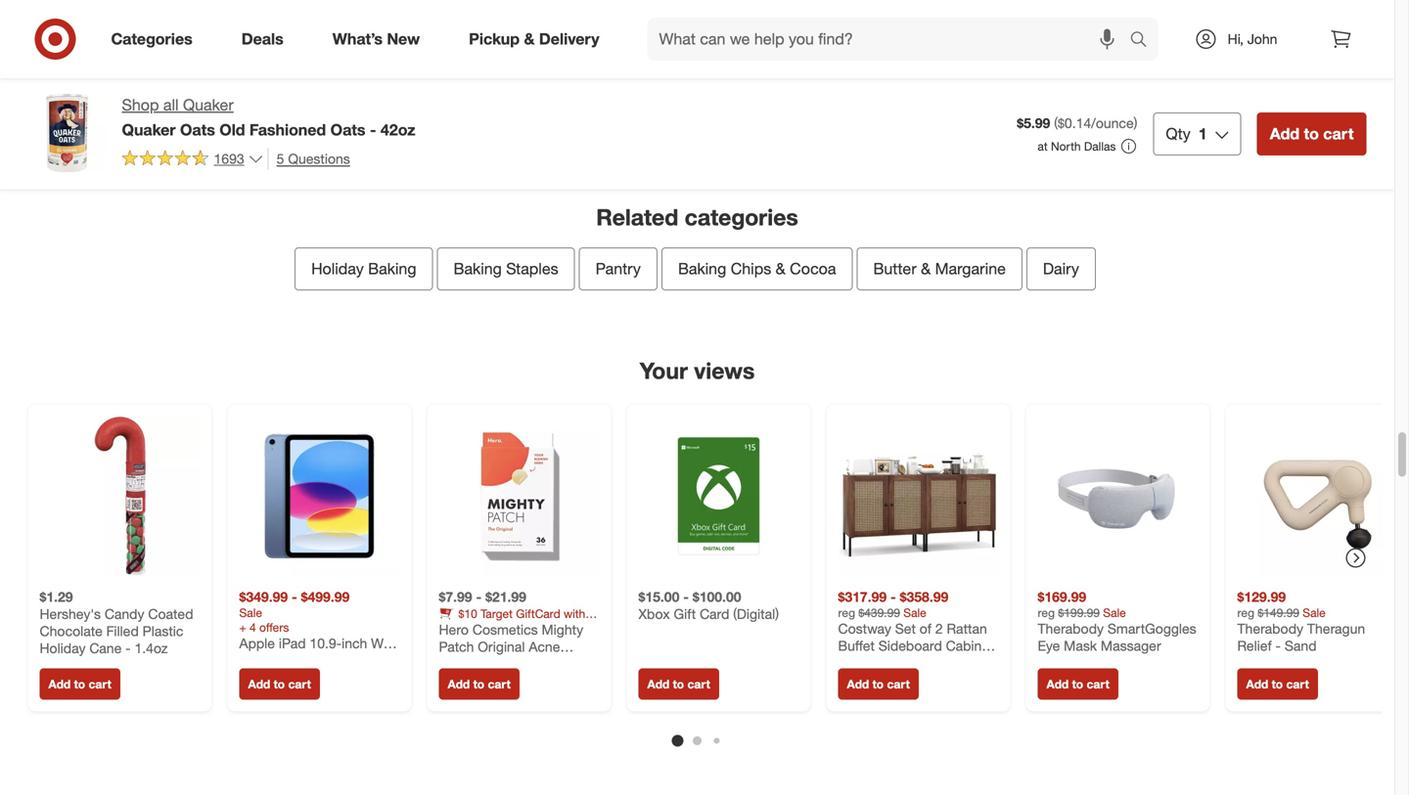 Task type: vqa. For each thing, say whether or not it's contained in the screenshot.
Good within Unbleached All Purpose Flour - 5lbs - Good & Gather™
yes



Task type: describe. For each thing, give the bounding box(es) containing it.
target
[[481, 607, 513, 622]]

& inside powdered sugar - 2lbs - good & gather™
[[477, 18, 486, 35]]

reg for $169.99
[[1038, 606, 1055, 621]]

$169.99 reg $199.99 sale therabody smartgoggles eye mask massager
[[1038, 589, 1196, 655]]

add for 'therabody smartgoggles eye mask massager' image
[[1047, 677, 1069, 692]]

unbleached
[[1237, 1, 1312, 18]]

to for the costway set of 2 rattan buffet sideboard  cabinet cupboard w/adjustable shelf image
[[872, 677, 884, 692]]

- inside shop all quaker quaker oats old fashioned oats - 42oz
[[370, 120, 376, 139]]

chocolate inside semi sweet chocolate morsels - 12oz - good & gather™
[[117, 1, 180, 18]]

all
[[163, 95, 179, 114]]

apple ipad 10.9-inch wi-fi (2022, 10th generation) image
[[239, 417, 400, 577]]

add for the costway set of 2 rattan buffet sideboard  cabinet cupboard w/adjustable shelf image
[[847, 677, 869, 692]]

& inside ground cinnamon - 4.1oz - good & gather™
[[1085, 18, 1094, 35]]

nestle
[[239, 1, 278, 18]]

unbleached all purpose flour - 5lbs - good & gather™
[[1237, 1, 1386, 52]]

- up "delivery"
[[584, 1, 589, 18]]

massager
[[1101, 638, 1161, 655]]

chocolate inside $1.29 hershey's candy coated chocolate filled plastic holiday cane - 1.4oz
[[40, 623, 103, 640]]

dallas
[[1084, 139, 1116, 153]]

add to cart button for 'therabody smartgoggles eye mask massager' image
[[1038, 669, 1118, 700]]

good inside semi sweet chocolate morsels - 12oz - good & gather™
[[143, 18, 178, 35]]

- inside $1.29 hershey's candy coated chocolate filled plastic holiday cane - 1.4oz
[[125, 640, 131, 657]]

candy
[[105, 606, 144, 623]]

mask
[[1064, 638, 1097, 655]]

xbox
[[639, 606, 670, 623]]

all
[[1316, 1, 1330, 18]]

categories
[[111, 29, 193, 49]]

$1.29
[[40, 589, 73, 606]]

oz
[[250, 35, 264, 52]]

family
[[722, 15, 761, 32]]

related
[[596, 204, 678, 231]]

shop
[[122, 95, 159, 114]]

light brown sugar - 2lbs - good & gather™ link
[[838, 0, 999, 35]]

1693 link
[[122, 148, 264, 172]]

purpose
[[1334, 1, 1386, 18]]

cart for therabody theragun relief - sand image
[[1286, 677, 1309, 692]]

4.1oz
[[1163, 1, 1197, 18]]

gather™ inside semi sweet chocolate morsels - 12oz - good & gather™
[[40, 35, 90, 52]]

your
[[640, 357, 688, 385]]

butter
[[873, 259, 917, 278]]

chex
[[670, 32, 702, 50]]

to for therabody theragun relief - sand image
[[1272, 677, 1283, 692]]

sugar inside light brown sugar - 2lbs - good & gather™
[[916, 1, 952, 18]]

- inside $349.99 - $499.99 sale + 4 offers
[[292, 589, 297, 606]]

gather™ inside powdered sugar - 2lbs - good & gather™
[[490, 18, 540, 35]]

with
[[564, 607, 585, 622]]

add to cart button for therabody theragun relief - sand image
[[1237, 669, 1318, 700]]

baking for baking staples
[[454, 259, 502, 278]]

hi, john
[[1228, 30, 1277, 47]]

$129.99
[[1237, 589, 1286, 606]]

$199.99
[[1058, 606, 1100, 621]]

hero cosmetics mighty patch original acne pimple patches
[[439, 622, 583, 673]]

$15.00
[[639, 589, 679, 606]]

add to cart for apple ipad 10.9-inch wi-fi (2022, 10th generation) image
[[248, 677, 311, 692]]

add to cart for the hershey's candy coated chocolate filled plastic holiday cane - 1.4oz image on the left bottom of page
[[48, 677, 111, 692]]

pickup & delivery
[[469, 29, 599, 49]]

morsels
[[40, 18, 88, 35]]

- inside '$129.99 reg $149.99 sale therabody theragun relief - sand'
[[1276, 638, 1281, 655]]

john
[[1247, 30, 1277, 47]]

- inside $15.00 - $100.00 xbox gift card (digital)
[[683, 589, 689, 606]]

$7.99 - $21.99
[[439, 589, 526, 606]]

& inside the unbleached all purpose flour - 5lbs - good & gather™
[[1358, 18, 1367, 35]]

qty
[[1166, 124, 1191, 143]]

$0.14
[[1058, 114, 1091, 132]]

evaporated
[[270, 18, 340, 35]]

cereal
[[705, 32, 745, 50]]

add to cart button for the hershey's candy coated chocolate filled plastic holiday cane - 1.4oz image on the left bottom of page
[[40, 669, 120, 700]]

cosmetics
[[472, 622, 538, 639]]

image of quaker oats old fashioned oats - 42oz image
[[28, 94, 106, 172]]

good inside powdered sugar - 2lbs - good & gather™
[[439, 18, 473, 35]]

2 oats from the left
[[330, 120, 365, 139]]

chips
[[731, 259, 771, 278]]

- inside general mills family size rice chex cereal - 18oz sponsored
[[749, 32, 754, 50]]

- right brown in the top of the page
[[956, 1, 961, 18]]

- left 12oz
[[92, 18, 97, 35]]

offers
[[259, 621, 289, 635]]

$349.99
[[239, 589, 288, 606]]

pantry link
[[579, 248, 658, 291]]

good inside ground cinnamon - 4.1oz - good & gather™
[[1047, 18, 1081, 35]]

general mills family size rice chex cereal - 18oz sponsored
[[639, 15, 791, 64]]

old
[[219, 120, 245, 139]]

add to cart for hero cosmetics mighty patch original acne pimple patches image
[[448, 677, 511, 692]]

$7.99
[[439, 589, 472, 606]]

add for apple ipad 10.9-inch wi-fi (2022, 10th generation) image
[[248, 677, 270, 692]]

add to cart button for xbox gift card (digital) image
[[639, 669, 719, 700]]

cart for 'therabody smartgoggles eye mask massager' image
[[1087, 677, 1110, 692]]

at
[[1038, 139, 1048, 153]]

/ounce
[[1091, 114, 1134, 132]]

to for 'therabody smartgoggles eye mask massager' image
[[1072, 677, 1083, 692]]

$10 target giftcard with $40 health & beauty purchase
[[439, 607, 595, 636]]

mighty
[[542, 622, 583, 639]]

& inside "link"
[[524, 29, 535, 49]]

delivery
[[539, 29, 599, 49]]

$5.99
[[1017, 114, 1050, 132]]

therabody theragun relief - sand image
[[1237, 417, 1398, 577]]

add to cart button for hero cosmetics mighty patch original acne pimple patches image
[[439, 669, 519, 700]]

xbox gift card (digital) image
[[639, 417, 799, 577]]

sugar inside powdered sugar - 2lbs - good & gather™
[[505, 1, 541, 18]]

unbleached all purpose flour - 5lbs - good & gather™ link
[[1237, 0, 1398, 52]]

therabody for -
[[1237, 621, 1303, 638]]

$10
[[458, 607, 477, 622]]

add to cart button for apple ipad 10.9-inch wi-fi (2022, 10th generation) image
[[239, 669, 320, 700]]

card
[[700, 606, 729, 623]]

deals
[[241, 29, 284, 49]]

plastic
[[143, 623, 183, 640]]

5
[[277, 150, 284, 167]]

size
[[765, 15, 791, 32]]

hi,
[[1228, 30, 1244, 47]]

therabody for mask
[[1038, 621, 1104, 638]]

what's
[[332, 29, 383, 49]]

semi sweet chocolate morsels - 12oz - good & gather™ link
[[40, 0, 200, 52]]

- right "5lbs"
[[1311, 18, 1316, 35]]

4
[[250, 621, 256, 635]]

carnation
[[282, 1, 342, 18]]

- right 12oz
[[134, 18, 140, 35]]

pickup & delivery link
[[452, 18, 624, 61]]

baking staples link
[[437, 248, 575, 291]]

sponsored
[[639, 50, 696, 64]]

dairy link
[[1026, 248, 1096, 291]]

0 vertical spatial holiday
[[311, 259, 364, 278]]

theragun
[[1307, 621, 1365, 638]]

staples
[[506, 259, 558, 278]]

smartgoggles
[[1108, 621, 1196, 638]]



Task type: locate. For each thing, give the bounding box(es) containing it.
1 baking from the left
[[368, 259, 416, 278]]

1 horizontal spatial baking
[[454, 259, 502, 278]]

filled
[[106, 623, 139, 640]]

quaker up old in the left top of the page
[[183, 95, 234, 114]]

$21.99
[[485, 589, 526, 606]]

reg left $149.99
[[1237, 606, 1255, 621]]

add for therabody theragun relief - sand image
[[1246, 677, 1268, 692]]

& inside semi sweet chocolate morsels - 12oz - good & gather™
[[182, 18, 190, 35]]

cart for hero cosmetics mighty patch original acne pimple patches image
[[488, 677, 511, 692]]

add for hero cosmetics mighty patch original acne pimple patches image
[[448, 677, 470, 692]]

free
[[239, 18, 266, 35]]

$5.99 ( $0.14 /ounce )
[[1017, 114, 1138, 132]]

quaker down shop
[[122, 120, 176, 139]]

- up the $10
[[476, 589, 482, 606]]

1 reg from the left
[[838, 606, 855, 621]]

categories
[[685, 204, 798, 231]]

42oz
[[381, 120, 415, 139]]

sale for therabody theragun relief - sand
[[1303, 606, 1326, 621]]

sugar up "pickup & delivery"
[[505, 1, 541, 18]]

2 2lbs from the left
[[965, 1, 990, 18]]

0 vertical spatial quaker
[[183, 95, 234, 114]]

1 therabody from the left
[[1038, 621, 1104, 638]]

$1.29 hershey's candy coated chocolate filled plastic holiday cane - 1.4oz
[[40, 589, 193, 657]]

oats up "questions"
[[330, 120, 365, 139]]

views
[[694, 357, 755, 385]]

hero cosmetics mighty patch original acne pimple patches image
[[439, 417, 599, 577]]

sand
[[1285, 638, 1317, 655]]

1 horizontal spatial sugar
[[916, 1, 952, 18]]

1 horizontal spatial quaker
[[183, 95, 234, 114]]

)
[[1134, 114, 1138, 132]]

$317.99 - $358.99 reg $439.99 sale
[[838, 589, 949, 621]]

to
[[1304, 124, 1319, 143], [74, 677, 85, 692], [274, 677, 285, 692], [473, 677, 485, 692], [673, 677, 684, 692], [872, 677, 884, 692], [1072, 677, 1083, 692], [1272, 677, 1283, 692]]

add for the hershey's candy coated chocolate filled plastic holiday cane - 1.4oz image on the left bottom of page
[[48, 677, 71, 692]]

add right 1
[[1270, 124, 1300, 143]]

1 horizontal spatial 2lbs
[[965, 1, 990, 18]]

qty 1
[[1166, 124, 1207, 143]]

4 good from the left
[[1047, 18, 1081, 35]]

12
[[382, 18, 397, 35]]

coated
[[148, 606, 193, 623]]

pimple
[[439, 656, 481, 673]]

sale inside '$129.99 reg $149.99 sale therabody theragun relief - sand'
[[1303, 606, 1326, 621]]

acne
[[529, 639, 560, 656]]

gather™ inside light brown sugar - 2lbs - good & gather™
[[898, 18, 948, 35]]

gather™ inside ground cinnamon - 4.1oz - good & gather™
[[1098, 18, 1148, 35]]

gluten
[[346, 1, 386, 18]]

add down the 4
[[248, 677, 270, 692]]

1 vertical spatial quaker
[[122, 120, 176, 139]]

1 sale from the left
[[239, 606, 262, 621]]

5 questions
[[277, 150, 350, 167]]

$40
[[439, 622, 458, 636]]

$358.99
[[900, 589, 949, 606]]

0 horizontal spatial therabody
[[1038, 621, 1104, 638]]

0 horizontal spatial sugar
[[505, 1, 541, 18]]

- left brown in the top of the page
[[838, 18, 843, 35]]

butter & margarine link
[[857, 248, 1022, 291]]

therabody inside "$169.99 reg $199.99 sale therabody smartgoggles eye mask massager"
[[1038, 621, 1104, 638]]

add down xbox at bottom
[[647, 677, 670, 692]]

- left "5lbs"
[[1272, 18, 1277, 35]]

3 reg from the left
[[1237, 606, 1255, 621]]

beauty
[[507, 622, 543, 636]]

1 vertical spatial holiday
[[40, 640, 86, 657]]

holiday inside $1.29 hershey's candy coated chocolate filled plastic holiday cane - 1.4oz
[[40, 640, 86, 657]]

cart for the hershey's candy coated chocolate filled plastic holiday cane - 1.4oz image on the left bottom of page
[[89, 677, 111, 692]]

0 horizontal spatial 2lbs
[[554, 1, 580, 18]]

0 horizontal spatial oats
[[180, 120, 215, 139]]

reg inside $317.99 - $358.99 reg $439.99 sale
[[838, 606, 855, 621]]

reg for $129.99
[[1237, 606, 1255, 621]]

add down eye
[[1047, 677, 1069, 692]]

2 therabody from the left
[[1237, 621, 1303, 638]]

12oz
[[101, 18, 131, 35]]

therabody inside '$129.99 reg $149.99 sale therabody theragun relief - sand'
[[1237, 621, 1303, 638]]

1 2lbs from the left
[[554, 1, 580, 18]]

brown
[[872, 1, 912, 18]]

eye
[[1038, 638, 1060, 655]]

- left 4.1oz
[[1154, 1, 1159, 18]]

oats
[[180, 120, 215, 139], [330, 120, 365, 139]]

semi
[[40, 1, 71, 18]]

general
[[639, 15, 687, 32]]

therabody smartgoggles eye mask massager image
[[1038, 417, 1198, 577]]

deals link
[[225, 18, 308, 61]]

your views
[[640, 357, 755, 385]]

cart for xbox gift card (digital) image
[[687, 677, 710, 692]]

reg left $439.99
[[838, 606, 855, 621]]

- inside 'nestle carnation gluten free evaporated milk - 12 fl oz'
[[373, 18, 378, 35]]

margarine
[[935, 259, 1006, 278]]

holiday baking link
[[295, 248, 433, 291]]

3 good from the left
[[847, 18, 882, 35]]

at north dallas
[[1038, 139, 1116, 153]]

baking chips & cocoa link
[[661, 248, 853, 291]]

fashioned
[[249, 120, 326, 139]]

to for apple ipad 10.9-inch wi-fi (2022, 10th generation) image
[[274, 677, 285, 692]]

holiday
[[311, 259, 364, 278], [40, 640, 86, 657]]

to for the hershey's candy coated chocolate filled plastic holiday cane - 1.4oz image on the left bottom of page
[[74, 677, 85, 692]]

5 good from the left
[[1320, 18, 1354, 35]]

cane
[[89, 640, 122, 657]]

2 good from the left
[[439, 18, 473, 35]]

$15.00 - $100.00 xbox gift card (digital)
[[639, 589, 779, 623]]

good inside the unbleached all purpose flour - 5lbs - good & gather™
[[1320, 18, 1354, 35]]

1 good from the left
[[143, 18, 178, 35]]

0 horizontal spatial baking
[[368, 259, 416, 278]]

1 oats from the left
[[180, 120, 215, 139]]

2 reg from the left
[[1038, 606, 1055, 621]]

sale for +
[[239, 606, 262, 621]]

- left cinnamon
[[1038, 18, 1043, 35]]

- inside $317.99 - $358.99 reg $439.99 sale
[[891, 589, 896, 606]]

fl
[[239, 35, 246, 52]]

sale
[[239, 606, 262, 621], [904, 606, 926, 621], [1103, 606, 1126, 621], [1303, 606, 1326, 621]]

1693
[[214, 150, 244, 167]]

2lbs left "ground" on the top right
[[965, 1, 990, 18]]

light
[[838, 1, 869, 18]]

chocolate down $1.29
[[40, 623, 103, 640]]

health
[[461, 622, 493, 636]]

cart
[[1323, 124, 1354, 143], [89, 677, 111, 692], [288, 677, 311, 692], [488, 677, 511, 692], [687, 677, 710, 692], [887, 677, 910, 692], [1087, 677, 1110, 692], [1286, 677, 1309, 692]]

gather™ inside the unbleached all purpose flour - 5lbs - good & gather™
[[1237, 35, 1287, 52]]

add to cart for therabody theragun relief - sand image
[[1246, 677, 1309, 692]]

reg
[[838, 606, 855, 621], [1038, 606, 1055, 621], [1237, 606, 1255, 621]]

1 sugar from the left
[[505, 1, 541, 18]]

4 sale from the left
[[1303, 606, 1326, 621]]

search button
[[1121, 18, 1168, 65]]

cart for apple ipad 10.9-inch wi-fi (2022, 10th generation) image
[[288, 677, 311, 692]]

2lbs inside light brown sugar - 2lbs - good & gather™
[[965, 1, 990, 18]]

baking staples
[[454, 259, 558, 278]]

$129.99 reg $149.99 sale therabody theragun relief - sand
[[1237, 589, 1365, 655]]

to for hero cosmetics mighty patch original acne pimple patches image
[[473, 677, 485, 692]]

- left sand
[[1276, 638, 1281, 655]]

add for xbox gift card (digital) image
[[647, 677, 670, 692]]

questions
[[288, 150, 350, 167]]

nestle carnation gluten free evaporated milk - 12 fl oz link
[[239, 0, 400, 67]]

2 sugar from the left
[[916, 1, 952, 18]]

0 horizontal spatial quaker
[[122, 120, 176, 139]]

shop all quaker quaker oats old fashioned oats - 42oz
[[122, 95, 415, 139]]

good
[[143, 18, 178, 35], [439, 18, 473, 35], [847, 18, 882, 35], [1047, 18, 1081, 35], [1320, 18, 1354, 35]]

2 sale from the left
[[904, 606, 926, 621]]

gather™
[[490, 18, 540, 35], [898, 18, 948, 35], [1098, 18, 1148, 35], [40, 35, 90, 52], [1237, 35, 1287, 52]]

1 horizontal spatial reg
[[1038, 606, 1055, 621]]

& inside $10 target giftcard with $40 health & beauty purchase
[[496, 622, 504, 636]]

patches
[[485, 656, 534, 673]]

sale inside "$169.99 reg $199.99 sale therabody smartgoggles eye mask massager"
[[1103, 606, 1126, 621]]

2lbs up "delivery"
[[554, 1, 580, 18]]

powdered sugar - 2lbs - good & gather™
[[439, 1, 589, 35]]

(
[[1054, 114, 1058, 132]]

add down pimple
[[448, 677, 470, 692]]

reg left $199.99 at the bottom right of the page
[[1038, 606, 1055, 621]]

- left 18oz
[[749, 32, 754, 50]]

oats up 1693 link
[[180, 120, 215, 139]]

dairy
[[1043, 259, 1079, 278]]

- right $15.00 at left bottom
[[683, 589, 689, 606]]

1
[[1199, 124, 1207, 143]]

2 horizontal spatial baking
[[678, 259, 726, 278]]

5 questions link
[[268, 148, 350, 170]]

- left "42oz" at the top
[[370, 120, 376, 139]]

powdered sugar - 2lbs - good & gather™ link
[[439, 0, 599, 35]]

0 horizontal spatial chocolate
[[40, 623, 103, 640]]

- right cane
[[125, 640, 131, 657]]

reg inside '$129.99 reg $149.99 sale therabody theragun relief - sand'
[[1237, 606, 1255, 621]]

patch
[[439, 639, 474, 656]]

1 horizontal spatial holiday
[[311, 259, 364, 278]]

sale inside $317.99 - $358.99 reg $439.99 sale
[[904, 606, 926, 621]]

sugar right brown in the top of the page
[[916, 1, 952, 18]]

therabody down $129.99
[[1237, 621, 1303, 638]]

ground
[[1038, 1, 1084, 18]]

cart for the costway set of 2 rattan buffet sideboard  cabinet cupboard w/adjustable shelf image
[[887, 677, 910, 692]]

add down hershey's
[[48, 677, 71, 692]]

add down $439.99
[[847, 677, 869, 692]]

good inside light brown sugar - 2lbs - good & gather™
[[847, 18, 882, 35]]

costway set of 2 rattan buffet sideboard  cabinet cupboard w/adjustable shelf image
[[838, 417, 999, 577]]

& inside light brown sugar - 2lbs - good & gather™
[[886, 18, 894, 35]]

pantry
[[596, 259, 641, 278]]

add to cart for the costway set of 2 rattan buffet sideboard  cabinet cupboard w/adjustable shelf image
[[847, 677, 910, 692]]

$349.99 - $499.99 sale + 4 offers
[[239, 589, 350, 635]]

ground cinnamon - 4.1oz - good & gather™ link
[[1038, 0, 1198, 35]]

2 baking from the left
[[454, 259, 502, 278]]

add down relief at the bottom of the page
[[1246, 677, 1268, 692]]

- up "pickup & delivery"
[[545, 1, 550, 18]]

add to cart button for the costway set of 2 rattan buffet sideboard  cabinet cupboard w/adjustable shelf image
[[838, 669, 919, 700]]

add to cart for 'therabody smartgoggles eye mask massager' image
[[1047, 677, 1110, 692]]

sweet
[[75, 1, 113, 18]]

cinnamon
[[1088, 1, 1150, 18]]

add to cart button
[[1257, 112, 1367, 155], [40, 669, 120, 700], [239, 669, 320, 700], [439, 669, 519, 700], [639, 669, 719, 700], [838, 669, 919, 700], [1038, 669, 1118, 700], [1237, 669, 1318, 700]]

0 horizontal spatial reg
[[838, 606, 855, 621]]

1 vertical spatial chocolate
[[40, 623, 103, 640]]

sale inside $349.99 - $499.99 sale + 4 offers
[[239, 606, 262, 621]]

0 vertical spatial chocolate
[[117, 1, 180, 18]]

0 horizontal spatial holiday
[[40, 640, 86, 657]]

- left the 12
[[373, 18, 378, 35]]

3 baking from the left
[[678, 259, 726, 278]]

2lbs
[[554, 1, 580, 18], [965, 1, 990, 18]]

1 horizontal spatial chocolate
[[117, 1, 180, 18]]

What can we help you find? suggestions appear below search field
[[647, 18, 1135, 61]]

1 horizontal spatial oats
[[330, 120, 365, 139]]

categories link
[[94, 18, 217, 61]]

therabody down the $169.99
[[1038, 621, 1104, 638]]

hershey's candy coated chocolate filled plastic holiday cane - 1.4oz image
[[40, 417, 200, 577]]

reg inside "$169.99 reg $199.99 sale therabody smartgoggles eye mask massager"
[[1038, 606, 1055, 621]]

baking for baking chips & cocoa
[[678, 259, 726, 278]]

2lbs inside powdered sugar - 2lbs - good & gather™
[[554, 1, 580, 18]]

sale for therabody smartgoggles eye mask massager
[[1103, 606, 1126, 621]]

- right $349.99
[[292, 589, 297, 606]]

hershey's
[[40, 606, 101, 623]]

1.4oz
[[135, 640, 168, 657]]

3 sale from the left
[[1103, 606, 1126, 621]]

to for xbox gift card (digital) image
[[673, 677, 684, 692]]

chocolate up 'categories'
[[117, 1, 180, 18]]

powdered
[[439, 1, 501, 18]]

1 horizontal spatial therabody
[[1237, 621, 1303, 638]]

pickup
[[469, 29, 520, 49]]

- right $317.99
[[891, 589, 896, 606]]

add to cart for xbox gift card (digital) image
[[647, 677, 710, 692]]

original
[[478, 639, 525, 656]]

semi sweet chocolate morsels - 12oz - good & gather™
[[40, 1, 190, 52]]

2 horizontal spatial reg
[[1237, 606, 1255, 621]]

$317.99
[[838, 589, 887, 606]]



